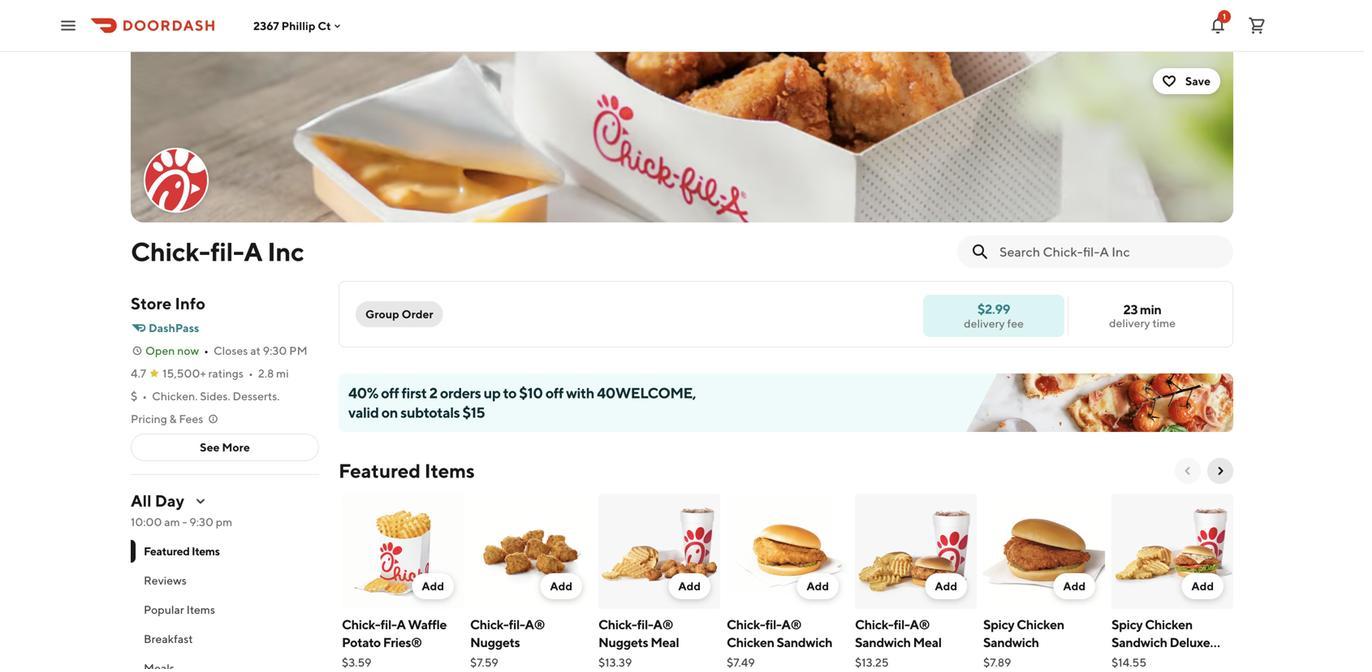 Task type: describe. For each thing, give the bounding box(es) containing it.
add for spicy chicken sandwich deluxe meal
[[1192, 580, 1214, 593]]

1 off from the left
[[381, 384, 399, 402]]

info
[[175, 294, 205, 313]]

fee
[[1008, 317, 1024, 330]]

a® for chick-fil-a® nuggets
[[525, 617, 545, 632]]

40welcome,
[[597, 384, 696, 402]]

add for chick-fil-a® chicken sandwich
[[807, 580, 829, 593]]

add for chick-fil-a waffle potato fries®
[[422, 580, 444, 593]]

next button of carousel image
[[1214, 465, 1227, 478]]

23
[[1124, 302, 1138, 317]]

at
[[250, 344, 261, 357]]

add button for chick-fil-a® nuggets meal
[[669, 573, 711, 599]]

meal for chick-fil-a® nuggets meal
[[651, 635, 679, 650]]

2367
[[253, 19, 279, 32]]

40%
[[348, 384, 378, 402]]

spicy chicken sandwich deluxe meal
[[1112, 617, 1211, 668]]

up
[[484, 384, 501, 402]]

phillip
[[282, 19, 316, 32]]

chick-fil-a® nuggets
[[470, 617, 545, 650]]

all day
[[131, 491, 184, 510]]

nuggets for chick-fil-a® nuggets meal
[[599, 635, 648, 650]]

chick-fil-a® chicken sandwich
[[727, 617, 833, 650]]

subtotals
[[401, 404, 460, 421]]

9:30 for pm
[[263, 344, 287, 357]]

waffle
[[408, 617, 447, 632]]

store info
[[131, 294, 205, 313]]

add for chick-fil-a® nuggets
[[550, 580, 573, 593]]

spicy chicken sandwich deluxe meal image
[[1112, 494, 1234, 609]]

• closes at 9:30 pm
[[204, 344, 308, 357]]

meal for chick-fil-a® sandwich meal
[[913, 635, 942, 650]]

potato
[[342, 635, 381, 650]]

add button for chick-fil-a® sandwich meal
[[925, 573, 967, 599]]

reviews
[[144, 574, 187, 587]]

add button for chick-fil-a® chicken sandwich
[[797, 573, 839, 599]]

items inside button
[[186, 603, 215, 616]]

chick-fil-a® sandwich meal image
[[855, 494, 977, 609]]

orders
[[440, 384, 481, 402]]

sides.
[[200, 389, 230, 403]]

add button for spicy chicken sandwich
[[1054, 573, 1096, 599]]

meal for spicy chicken sandwich deluxe meal
[[1112, 653, 1140, 668]]

pricing & fees
[[131, 412, 203, 426]]

1
[[1223, 12, 1226, 21]]

see more
[[200, 441, 250, 454]]

pm
[[216, 515, 232, 529]]

-
[[182, 515, 187, 529]]

see more button
[[132, 435, 318, 461]]

desserts.
[[233, 389, 280, 403]]

15,500+ ratings •
[[163, 367, 253, 380]]

chick-fil-a waffle potato fries® image
[[342, 494, 464, 609]]

featured items heading
[[339, 458, 475, 484]]

spicy chicken sandwich
[[984, 617, 1065, 650]]

spicy for spicy chicken sandwich
[[984, 617, 1015, 632]]

chick-fil-a® sandwich meal
[[855, 617, 942, 650]]

save button
[[1153, 68, 1221, 94]]

9:30 for pm
[[189, 515, 214, 529]]

sandwich inside spicy chicken sandwich
[[984, 635, 1039, 650]]

valid
[[348, 404, 379, 421]]

a® for chick-fil-a® nuggets meal
[[653, 617, 673, 632]]

group order
[[366, 307, 434, 321]]

first
[[402, 384, 427, 402]]

a® for chick-fil-a® sandwich meal
[[910, 617, 930, 632]]

group order button
[[356, 301, 443, 327]]

popular
[[144, 603, 184, 616]]

see
[[200, 441, 220, 454]]

delivery inside $2.99 delivery fee
[[964, 317, 1005, 330]]

fees
[[179, 412, 203, 426]]

10:00
[[131, 515, 162, 529]]

delivery inside 23 min delivery time
[[1109, 316, 1151, 330]]

Item Search search field
[[1000, 243, 1221, 261]]

&
[[169, 412, 177, 426]]

chick- for chick-fil-a® nuggets
[[470, 617, 509, 632]]

fil- for chick-fil-a® nuggets meal
[[637, 617, 653, 632]]

0 horizontal spatial •
[[142, 389, 147, 403]]

2.8 mi
[[258, 367, 289, 380]]

spicy for spicy chicken sandwich deluxe meal
[[1112, 617, 1143, 632]]

2.8
[[258, 367, 274, 380]]

previous button of carousel image
[[1182, 465, 1195, 478]]

min
[[1140, 302, 1162, 317]]

$10
[[519, 384, 543, 402]]

fries®
[[383, 635, 422, 650]]

add for chick-fil-a® nuggets meal
[[679, 580, 701, 593]]

2 off from the left
[[546, 384, 564, 402]]

chick- for chick-fil-a inc
[[131, 236, 210, 267]]

nuggets for chick-fil-a® nuggets
[[470, 635, 520, 650]]

save
[[1186, 74, 1211, 88]]

fil- for chick-fil-a® chicken sandwich
[[766, 617, 782, 632]]

chicken for spicy chicken sandwich
[[1017, 617, 1065, 632]]

dashpass
[[149, 321, 199, 335]]

chicken inside chick-fil-a® chicken sandwich
[[727, 635, 775, 650]]

featured inside heading
[[339, 459, 421, 482]]

chick-fil-a® nuggets meal image
[[599, 494, 720, 609]]

closes
[[214, 344, 248, 357]]

0 items, open order cart image
[[1248, 16, 1267, 35]]

more
[[222, 441, 250, 454]]

$
[[131, 389, 137, 403]]



Task type: locate. For each thing, give the bounding box(es) containing it.
a® for chick-fil-a® chicken sandwich
[[782, 617, 802, 632]]

0 vertical spatial featured items
[[339, 459, 475, 482]]

0 horizontal spatial a
[[244, 236, 263, 267]]

4.7
[[131, 367, 146, 380]]

featured items down the "on"
[[339, 459, 475, 482]]

3 a® from the left
[[782, 617, 802, 632]]

9:30
[[263, 344, 287, 357], [189, 515, 214, 529]]

ratings
[[208, 367, 244, 380]]

a left the inc
[[244, 236, 263, 267]]

items inside heading
[[425, 459, 475, 482]]

fil-
[[210, 236, 244, 267], [381, 617, 397, 632], [509, 617, 525, 632], [637, 617, 653, 632], [766, 617, 782, 632], [894, 617, 910, 632]]

2 nuggets from the left
[[599, 635, 648, 650]]

chick- inside chick-fil-a® nuggets
[[470, 617, 509, 632]]

1 horizontal spatial meal
[[913, 635, 942, 650]]

sandwich inside chick-fil-a® sandwich meal
[[855, 635, 911, 650]]

mi
[[276, 367, 289, 380]]

chick-fil-a waffle potato fries®
[[342, 617, 447, 650]]

2 add from the left
[[550, 580, 573, 593]]

1 horizontal spatial delivery
[[1109, 316, 1151, 330]]

0 horizontal spatial off
[[381, 384, 399, 402]]

7 add button from the left
[[1182, 573, 1224, 599]]

featured up the reviews
[[144, 545, 190, 558]]

with
[[566, 384, 595, 402]]

10:00 am - 9:30 pm
[[131, 515, 232, 529]]

fil- inside chick-fil-a® chicken sandwich
[[766, 617, 782, 632]]

7 add from the left
[[1192, 580, 1214, 593]]

2 spicy from the left
[[1112, 617, 1143, 632]]

add button
[[412, 573, 454, 599], [540, 573, 582, 599], [669, 573, 711, 599], [797, 573, 839, 599], [925, 573, 967, 599], [1054, 573, 1096, 599], [1182, 573, 1224, 599]]

4 add from the left
[[807, 580, 829, 593]]

$2.99
[[978, 301, 1011, 317]]

0 horizontal spatial chicken
[[727, 635, 775, 650]]

0 vertical spatial a
[[244, 236, 263, 267]]

3 add from the left
[[679, 580, 701, 593]]

off up the "on"
[[381, 384, 399, 402]]

fil- for chick-fil-a® nuggets
[[509, 617, 525, 632]]

pricing
[[131, 412, 167, 426]]

delivery left fee
[[964, 317, 1005, 330]]

items right popular
[[186, 603, 215, 616]]

a® inside chick-fil-a® chicken sandwich
[[782, 617, 802, 632]]

0 horizontal spatial 9:30
[[189, 515, 214, 529]]

delivery
[[1109, 316, 1151, 330], [964, 317, 1005, 330]]

4 sandwich from the left
[[1112, 635, 1168, 650]]

open menu image
[[58, 16, 78, 35]]

fil- inside chick-fil-a® nuggets meal
[[637, 617, 653, 632]]

2 vertical spatial items
[[186, 603, 215, 616]]

items down pm
[[192, 545, 220, 558]]

1 horizontal spatial 9:30
[[263, 344, 287, 357]]

delivery left the time
[[1109, 316, 1151, 330]]

on
[[381, 404, 398, 421]]

0 vertical spatial items
[[425, 459, 475, 482]]

9:30 right at
[[263, 344, 287, 357]]

1 horizontal spatial spicy
[[1112, 617, 1143, 632]]

chick-fil-a® nuggets image
[[470, 494, 592, 609]]

15,500+
[[163, 367, 206, 380]]

a® down chick-fil-a® nuggets meal image
[[653, 617, 673, 632]]

deluxe
[[1170, 635, 1211, 650]]

2 a® from the left
[[653, 617, 673, 632]]

spicy
[[984, 617, 1015, 632], [1112, 617, 1143, 632]]

1 vertical spatial items
[[192, 545, 220, 558]]

• right now at the left bottom of the page
[[204, 344, 209, 357]]

sandwich
[[777, 635, 833, 650], [855, 635, 911, 650], [984, 635, 1039, 650], [1112, 635, 1168, 650]]

meal inside chick-fil-a® nuggets meal
[[651, 635, 679, 650]]

6 add button from the left
[[1054, 573, 1096, 599]]

1 horizontal spatial a
[[397, 617, 406, 632]]

$2.99 delivery fee
[[964, 301, 1024, 330]]

chick-
[[131, 236, 210, 267], [342, 617, 381, 632], [470, 617, 509, 632], [599, 617, 637, 632], [727, 617, 766, 632], [855, 617, 894, 632]]

3 add button from the left
[[669, 573, 711, 599]]

4 add button from the left
[[797, 573, 839, 599]]

2 add button from the left
[[540, 573, 582, 599]]

breakfast
[[144, 632, 193, 646]]

•
[[204, 344, 209, 357], [248, 367, 253, 380], [142, 389, 147, 403]]

2 vertical spatial •
[[142, 389, 147, 403]]

chicken.
[[152, 389, 198, 403]]

chick- for chick-fil-a® sandwich meal
[[855, 617, 894, 632]]

1 add from the left
[[422, 580, 444, 593]]

items down subtotals
[[425, 459, 475, 482]]

store
[[131, 294, 172, 313]]

nuggets
[[470, 635, 520, 650], [599, 635, 648, 650]]

0 horizontal spatial nuggets
[[470, 635, 520, 650]]

fil- down chick-fil-a® nuggets image
[[509, 617, 525, 632]]

0 horizontal spatial meal
[[651, 635, 679, 650]]

$15
[[463, 404, 485, 421]]

chick- for chick-fil-a® nuggets meal
[[599, 617, 637, 632]]

1 spicy from the left
[[984, 617, 1015, 632]]

meal inside chick-fil-a® sandwich meal
[[913, 635, 942, 650]]

1 horizontal spatial off
[[546, 384, 564, 402]]

featured down the "on"
[[339, 459, 421, 482]]

inc
[[267, 236, 304, 267]]

a®
[[525, 617, 545, 632], [653, 617, 673, 632], [782, 617, 802, 632], [910, 617, 930, 632]]

fil- for chick-fil-a waffle potato fries®
[[381, 617, 397, 632]]

1 horizontal spatial chicken
[[1017, 617, 1065, 632]]

meal
[[651, 635, 679, 650], [913, 635, 942, 650], [1112, 653, 1140, 668]]

0 horizontal spatial spicy
[[984, 617, 1015, 632]]

add button up deluxe
[[1182, 573, 1224, 599]]

fil- for chick-fil-a® sandwich meal
[[894, 617, 910, 632]]

add button up chick-fil-a® nuggets
[[540, 573, 582, 599]]

off right $10
[[546, 384, 564, 402]]

$ • chicken. sides. desserts.
[[131, 389, 280, 403]]

to
[[503, 384, 517, 402]]

add button up chick-fil-a® nuggets meal
[[669, 573, 711, 599]]

a
[[244, 236, 263, 267], [397, 617, 406, 632]]

2
[[429, 384, 438, 402]]

chick-fil-a® chicken sandwich image
[[727, 494, 849, 609]]

pricing & fees button
[[131, 411, 220, 427]]

23 min delivery time
[[1109, 302, 1176, 330]]

a® inside chick-fil-a® nuggets
[[525, 617, 545, 632]]

day
[[155, 491, 184, 510]]

popular items button
[[131, 595, 319, 625]]

a up fries® on the left
[[397, 617, 406, 632]]

time
[[1153, 316, 1176, 330]]

1 nuggets from the left
[[470, 635, 520, 650]]

0 vertical spatial featured
[[339, 459, 421, 482]]

featured items down 10:00 am - 9:30 pm
[[144, 545, 220, 558]]

chick- inside the chick-fil-a waffle potato fries®
[[342, 617, 381, 632]]

chick-fil-a inc image
[[131, 52, 1234, 223], [145, 149, 207, 211]]

fil- for chick-fil-a inc
[[210, 236, 244, 267]]

chicken inside spicy chicken sandwich
[[1017, 617, 1065, 632]]

am
[[164, 515, 180, 529]]

add for spicy chicken sandwich
[[1064, 580, 1086, 593]]

fil- inside the chick-fil-a waffle potato fries®
[[381, 617, 397, 632]]

0 vertical spatial 9:30
[[263, 344, 287, 357]]

pm
[[289, 344, 308, 357]]

0 vertical spatial •
[[204, 344, 209, 357]]

order
[[402, 307, 434, 321]]

1 vertical spatial 9:30
[[189, 515, 214, 529]]

featured
[[339, 459, 421, 482], [144, 545, 190, 558]]

0 horizontal spatial delivery
[[964, 317, 1005, 330]]

2 horizontal spatial chicken
[[1145, 617, 1193, 632]]

notification bell image
[[1209, 16, 1228, 35]]

chicken
[[1017, 617, 1065, 632], [1145, 617, 1193, 632], [727, 635, 775, 650]]

add button up spicy chicken sandwich
[[1054, 573, 1096, 599]]

sandwich inside spicy chicken sandwich deluxe meal
[[1112, 635, 1168, 650]]

0 horizontal spatial featured items
[[144, 545, 220, 558]]

chick- for chick-fil-a waffle potato fries®
[[342, 617, 381, 632]]

open
[[145, 344, 175, 357]]

fil- inside chick-fil-a® nuggets
[[509, 617, 525, 632]]

2 horizontal spatial meal
[[1112, 653, 1140, 668]]

all
[[131, 491, 152, 510]]

meal inside spicy chicken sandwich deluxe meal
[[1112, 653, 1140, 668]]

group
[[366, 307, 399, 321]]

fil- down chick-fil-a® chicken sandwich image
[[766, 617, 782, 632]]

spicy inside spicy chicken sandwich
[[984, 617, 1015, 632]]

open now
[[145, 344, 199, 357]]

fil- left the inc
[[210, 236, 244, 267]]

chicken for spicy chicken sandwich deluxe meal
[[1145, 617, 1193, 632]]

add button for chick-fil-a waffle potato fries®
[[412, 573, 454, 599]]

1 vertical spatial a
[[397, 617, 406, 632]]

• left 2.8
[[248, 367, 253, 380]]

0 horizontal spatial featured
[[144, 545, 190, 558]]

add button for spicy chicken sandwich deluxe meal
[[1182, 573, 1224, 599]]

a for inc
[[244, 236, 263, 267]]

1 a® from the left
[[525, 617, 545, 632]]

fil- inside chick-fil-a® sandwich meal
[[894, 617, 910, 632]]

5 add button from the left
[[925, 573, 967, 599]]

breakfast button
[[131, 625, 319, 654]]

a® inside chick-fil-a® nuggets meal
[[653, 617, 673, 632]]

5 add from the left
[[935, 580, 958, 593]]

menus image
[[194, 495, 207, 508]]

2 horizontal spatial •
[[248, 367, 253, 380]]

a® down the chick-fil-a® sandwich meal image
[[910, 617, 930, 632]]

• right $
[[142, 389, 147, 403]]

chick- for chick-fil-a® chicken sandwich
[[727, 617, 766, 632]]

2 sandwich from the left
[[855, 635, 911, 650]]

a® down chick-fil-a® chicken sandwich image
[[782, 617, 802, 632]]

chick- inside chick-fil-a® nuggets meal
[[599, 617, 637, 632]]

nuggets inside chick-fil-a® nuggets
[[470, 635, 520, 650]]

chick- inside chick-fil-a® chicken sandwich
[[727, 617, 766, 632]]

featured items
[[339, 459, 475, 482], [144, 545, 220, 558]]

chick-fil-a® nuggets meal
[[599, 617, 679, 650]]

sandwich inside chick-fil-a® chicken sandwich
[[777, 635, 833, 650]]

ct
[[318, 19, 331, 32]]

1 horizontal spatial featured
[[339, 459, 421, 482]]

1 horizontal spatial •
[[204, 344, 209, 357]]

9:30 right "-"
[[189, 515, 214, 529]]

1 add button from the left
[[412, 573, 454, 599]]

add button up chick-fil-a® sandwich meal
[[925, 573, 967, 599]]

fil- up fries® on the left
[[381, 617, 397, 632]]

off
[[381, 384, 399, 402], [546, 384, 564, 402]]

1 horizontal spatial featured items
[[339, 459, 475, 482]]

fil- down the chick-fil-a® sandwich meal image
[[894, 617, 910, 632]]

add button up chick-fil-a® chicken sandwich
[[797, 573, 839, 599]]

2367 phillip ct button
[[253, 19, 344, 32]]

spicy inside spicy chicken sandwich deluxe meal
[[1112, 617, 1143, 632]]

a® inside chick-fil-a® sandwich meal
[[910, 617, 930, 632]]

1 horizontal spatial nuggets
[[599, 635, 648, 650]]

2367 phillip ct
[[253, 19, 331, 32]]

add for chick-fil-a® sandwich meal
[[935, 580, 958, 593]]

chick-fil-a inc
[[131, 236, 304, 267]]

spicy chicken sandwich image
[[984, 494, 1105, 609]]

reviews button
[[131, 566, 319, 595]]

1 vertical spatial •
[[248, 367, 253, 380]]

40% off first 2 orders up to $10 off with 40welcome, valid on subtotals $15
[[348, 384, 696, 421]]

nuggets inside chick-fil-a® nuggets meal
[[599, 635, 648, 650]]

1 vertical spatial featured
[[144, 545, 190, 558]]

chicken inside spicy chicken sandwich deluxe meal
[[1145, 617, 1193, 632]]

1 sandwich from the left
[[777, 635, 833, 650]]

popular items
[[144, 603, 215, 616]]

add button for chick-fil-a® nuggets
[[540, 573, 582, 599]]

3 sandwich from the left
[[984, 635, 1039, 650]]

a inside the chick-fil-a waffle potato fries®
[[397, 617, 406, 632]]

a® down chick-fil-a® nuggets image
[[525, 617, 545, 632]]

chick- inside chick-fil-a® sandwich meal
[[855, 617, 894, 632]]

add button up waffle
[[412, 573, 454, 599]]

fil- down chick-fil-a® nuggets meal image
[[637, 617, 653, 632]]

now
[[177, 344, 199, 357]]

4 a® from the left
[[910, 617, 930, 632]]

a for waffle
[[397, 617, 406, 632]]

6 add from the left
[[1064, 580, 1086, 593]]

add
[[422, 580, 444, 593], [550, 580, 573, 593], [679, 580, 701, 593], [807, 580, 829, 593], [935, 580, 958, 593], [1064, 580, 1086, 593], [1192, 580, 1214, 593]]

1 vertical spatial featured items
[[144, 545, 220, 558]]



Task type: vqa. For each thing, say whether or not it's contained in the screenshot.
TBaar Bubble Tea & Fresh Juices's 0.7
no



